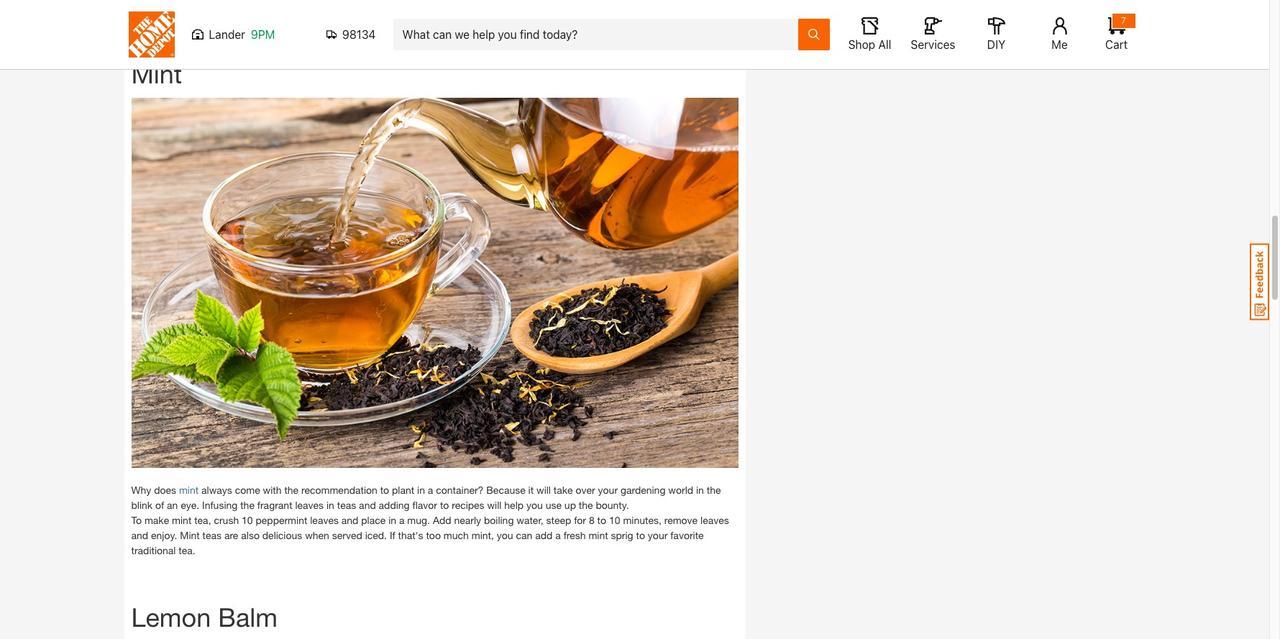 Task type: describe. For each thing, give the bounding box(es) containing it.
does
[[154, 484, 176, 496]]

shop all
[[849, 38, 891, 51]]

with
[[263, 484, 282, 496]]

recipes
[[452, 499, 485, 511]]

2 vertical spatial mint
[[589, 529, 608, 542]]

are
[[224, 529, 238, 542]]

you inside always come with the recommendation to plant in a container? because it will take over your gardening world in the blink of an eye. infusing the fragrant leaves in teas and adding flavor to recipes will help you use up the bounty.
[[526, 499, 543, 511]]

why
[[131, 484, 151, 496]]

tea,
[[194, 514, 211, 526]]

98134
[[342, 28, 376, 41]]

use
[[546, 499, 562, 511]]

help
[[504, 499, 524, 511]]

services button
[[910, 17, 956, 52]]

the down the come
[[240, 499, 255, 511]]

me
[[1052, 38, 1068, 51]]

diy button
[[974, 17, 1020, 52]]

iced.
[[365, 529, 387, 542]]

9pm
[[251, 28, 275, 41]]

teas inside the to make mint tea, crush 10 peppermint leaves and place in a mug. add nearly boiling water, steep for 8 to 10 minutes, remove leaves and enjoy. mint teas are also delicious when served iced. if that's too much mint, you can add a fresh mint sprig to your favorite traditional tea.
[[203, 529, 222, 542]]

2 vertical spatial a
[[555, 529, 561, 542]]

delicious
[[262, 529, 302, 542]]

favorite
[[671, 529, 704, 542]]

1 vertical spatial and
[[342, 514, 359, 526]]

infusing
[[202, 499, 238, 511]]

make
[[145, 514, 169, 526]]

8
[[589, 514, 595, 526]]

also
[[241, 529, 260, 542]]

lander 9pm
[[209, 28, 275, 41]]

0 vertical spatial mint
[[131, 58, 182, 89]]

adding
[[379, 499, 410, 511]]

plant
[[392, 484, 414, 496]]

flavor
[[413, 499, 437, 511]]

add
[[535, 529, 553, 542]]

steep
[[546, 514, 571, 526]]

shop
[[849, 38, 876, 51]]

the right with
[[284, 484, 299, 496]]

and inside always come with the recommendation to plant in a container? because it will take over your gardening world in the blink of an eye. infusing the fragrant leaves in teas and adding flavor to recipes will help you use up the bounty.
[[359, 499, 376, 511]]

1 10 from the left
[[242, 514, 253, 526]]

you inside the to make mint tea, crush 10 peppermint leaves and place in a mug. add nearly boiling water, steep for 8 to 10 minutes, remove leaves and enjoy. mint teas are also delicious when served iced. if that's too much mint, you can add a fresh mint sprig to your favorite traditional tea.
[[497, 529, 513, 542]]

2 10 from the left
[[609, 514, 620, 526]]

mug.
[[407, 514, 430, 526]]

in up 'flavor'
[[417, 484, 425, 496]]

enjoy.
[[151, 529, 177, 542]]

if
[[390, 529, 395, 542]]

the down over
[[579, 499, 593, 511]]

mint for does
[[179, 484, 199, 496]]

always come with the recommendation to plant in a container? because it will take over your gardening world in the blink of an eye. infusing the fragrant leaves in teas and adding flavor to recipes will help you use up the bounty.
[[131, 484, 721, 511]]

balm
[[218, 602, 278, 633]]

why does mint
[[131, 484, 199, 496]]

the home depot logo image
[[128, 12, 174, 58]]

an
[[167, 499, 178, 511]]

0 vertical spatial will
[[537, 484, 551, 496]]

crush
[[214, 514, 239, 526]]

in inside the to make mint tea, crush 10 peppermint leaves and place in a mug. add nearly boiling water, steep for 8 to 10 minutes, remove leaves and enjoy. mint teas are also delicious when served iced. if that's too much mint, you can add a fresh mint sprig to your favorite traditional tea.
[[389, 514, 396, 526]]

0 horizontal spatial will
[[487, 499, 502, 511]]

to down minutes,
[[636, 529, 645, 542]]

to up add
[[440, 499, 449, 511]]

recommendation
[[301, 484, 378, 496]]

add
[[433, 514, 451, 526]]

0 horizontal spatial and
[[131, 529, 148, 542]]



Task type: locate. For each thing, give the bounding box(es) containing it.
the right world
[[707, 484, 721, 496]]

1 horizontal spatial teas
[[337, 499, 356, 511]]

0 vertical spatial mint
[[179, 484, 199, 496]]

bounty.
[[596, 499, 629, 511]]

1 horizontal spatial 10
[[609, 514, 620, 526]]

too
[[426, 529, 441, 542]]

will
[[537, 484, 551, 496], [487, 499, 502, 511]]

you down it
[[526, 499, 543, 511]]

your up bounty.
[[598, 484, 618, 496]]

1 vertical spatial a
[[399, 514, 405, 526]]

1 horizontal spatial will
[[537, 484, 551, 496]]

tea.
[[179, 544, 195, 557]]

you down the boiling
[[497, 529, 513, 542]]

place
[[361, 514, 386, 526]]

2 horizontal spatial a
[[555, 529, 561, 542]]

to
[[131, 514, 142, 526]]

mint down the home depot logo
[[131, 58, 182, 89]]

world
[[668, 484, 693, 496]]

mint inside the to make mint tea, crush 10 peppermint leaves and place in a mug. add nearly boiling water, steep for 8 to 10 minutes, remove leaves and enjoy. mint teas are also delicious when served iced. if that's too much mint, you can add a fresh mint sprig to your favorite traditional tea.
[[180, 529, 200, 542]]

nearly
[[454, 514, 481, 526]]

up
[[565, 499, 576, 511]]

1 vertical spatial mint
[[180, 529, 200, 542]]

the
[[284, 484, 299, 496], [707, 484, 721, 496], [240, 499, 255, 511], [579, 499, 593, 511]]

mint down 8
[[589, 529, 608, 542]]

in up if
[[389, 514, 396, 526]]

1 horizontal spatial and
[[342, 514, 359, 526]]

your inside always come with the recommendation to plant in a container? because it will take over your gardening world in the blink of an eye. infusing the fragrant leaves in teas and adding flavor to recipes will help you use up the bounty.
[[598, 484, 618, 496]]

leaves
[[295, 499, 324, 511], [310, 514, 339, 526], [701, 514, 729, 526]]

all
[[879, 38, 891, 51]]

fragrant
[[257, 499, 292, 511]]

to up adding
[[380, 484, 389, 496]]

a cup of tea with mint image
[[131, 98, 738, 468]]

teas inside always come with the recommendation to plant in a container? because it will take over your gardening world in the blink of an eye. infusing the fragrant leaves in teas and adding flavor to recipes will help you use up the bounty.
[[337, 499, 356, 511]]

a
[[428, 484, 433, 496], [399, 514, 405, 526], [555, 529, 561, 542]]

to make mint tea, crush 10 peppermint leaves and place in a mug. add nearly boiling water, steep for 8 to 10 minutes, remove leaves and enjoy. mint teas are also delicious when served iced. if that's too much mint, you can add a fresh mint sprig to your favorite traditional tea.
[[131, 514, 729, 557]]

services
[[911, 38, 956, 51]]

will right it
[[537, 484, 551, 496]]

remove
[[664, 514, 698, 526]]

your down minutes,
[[648, 529, 668, 542]]

peppermint
[[256, 514, 307, 526]]

minutes,
[[623, 514, 662, 526]]

0 horizontal spatial 10
[[242, 514, 253, 526]]

lemon balm
[[131, 602, 278, 633]]

cart
[[1106, 38, 1128, 51]]

1 vertical spatial will
[[487, 499, 502, 511]]

in down recommendation
[[327, 499, 334, 511]]

your
[[598, 484, 618, 496], [648, 529, 668, 542]]

served
[[332, 529, 362, 542]]

0 horizontal spatial a
[[399, 514, 405, 526]]

to right 8
[[597, 514, 606, 526]]

for
[[574, 514, 586, 526]]

lander
[[209, 28, 245, 41]]

0 horizontal spatial your
[[598, 484, 618, 496]]

a inside always come with the recommendation to plant in a container? because it will take over your gardening world in the blink of an eye. infusing the fragrant leaves in teas and adding flavor to recipes will help you use up the bounty.
[[428, 484, 433, 496]]

when
[[305, 529, 329, 542]]

0 vertical spatial your
[[598, 484, 618, 496]]

mint
[[131, 58, 182, 89], [180, 529, 200, 542]]

0 horizontal spatial you
[[497, 529, 513, 542]]

mint
[[179, 484, 199, 496], [172, 514, 192, 526], [589, 529, 608, 542]]

because
[[486, 484, 526, 496]]

mint up eye. in the left bottom of the page
[[179, 484, 199, 496]]

to
[[380, 484, 389, 496], [440, 499, 449, 511], [597, 514, 606, 526], [636, 529, 645, 542]]

shop all button
[[847, 17, 893, 52]]

0 vertical spatial and
[[359, 499, 376, 511]]

7
[[1121, 15, 1126, 26]]

in right world
[[696, 484, 704, 496]]

mint link
[[179, 484, 199, 496]]

2 vertical spatial and
[[131, 529, 148, 542]]

98134 button
[[326, 27, 376, 42]]

a right the add
[[555, 529, 561, 542]]

10 up also
[[242, 514, 253, 526]]

you
[[526, 499, 543, 511], [497, 529, 513, 542]]

and down to
[[131, 529, 148, 542]]

blink
[[131, 499, 153, 511]]

mint up tea. on the left
[[180, 529, 200, 542]]

feedback link image
[[1250, 243, 1270, 321]]

can
[[516, 529, 533, 542]]

1 horizontal spatial a
[[428, 484, 433, 496]]

me button
[[1037, 17, 1083, 52]]

over
[[576, 484, 595, 496]]

10
[[242, 514, 253, 526], [609, 514, 620, 526]]

in
[[417, 484, 425, 496], [696, 484, 704, 496], [327, 499, 334, 511], [389, 514, 396, 526]]

sprig
[[611, 529, 633, 542]]

will up the boiling
[[487, 499, 502, 511]]

1 horizontal spatial you
[[526, 499, 543, 511]]

1 vertical spatial your
[[648, 529, 668, 542]]

10 down bounty.
[[609, 514, 620, 526]]

that's
[[398, 529, 423, 542]]

mint for make
[[172, 514, 192, 526]]

lemon
[[131, 602, 211, 633]]

What can we help you find today? search field
[[402, 19, 797, 50]]

teas down recommendation
[[337, 499, 356, 511]]

and up served in the left of the page
[[342, 514, 359, 526]]

gardening
[[621, 484, 666, 496]]

come
[[235, 484, 260, 496]]

mint,
[[472, 529, 494, 542]]

water,
[[517, 514, 544, 526]]

1 vertical spatial mint
[[172, 514, 192, 526]]

eye.
[[181, 499, 199, 511]]

0 vertical spatial teas
[[337, 499, 356, 511]]

and up place
[[359, 499, 376, 511]]

0 vertical spatial you
[[526, 499, 543, 511]]

leaves inside always come with the recommendation to plant in a container? because it will take over your gardening world in the blink of an eye. infusing the fragrant leaves in teas and adding flavor to recipes will help you use up the bounty.
[[295, 499, 324, 511]]

your inside the to make mint tea, crush 10 peppermint leaves and place in a mug. add nearly boiling water, steep for 8 to 10 minutes, remove leaves and enjoy. mint teas are also delicious when served iced. if that's too much mint, you can add a fresh mint sprig to your favorite traditional tea.
[[648, 529, 668, 542]]

of
[[155, 499, 164, 511]]

1 horizontal spatial your
[[648, 529, 668, 542]]

a up 'flavor'
[[428, 484, 433, 496]]

teas down tea,
[[203, 529, 222, 542]]

teas
[[337, 499, 356, 511], [203, 529, 222, 542]]

take
[[554, 484, 573, 496]]

fresh
[[564, 529, 586, 542]]

diy
[[987, 38, 1006, 51]]

boiling
[[484, 514, 514, 526]]

container?
[[436, 484, 484, 496]]

a left mug.
[[399, 514, 405, 526]]

0 vertical spatial a
[[428, 484, 433, 496]]

1 vertical spatial teas
[[203, 529, 222, 542]]

cart 7
[[1106, 15, 1128, 51]]

2 horizontal spatial and
[[359, 499, 376, 511]]

traditional
[[131, 544, 176, 557]]

always
[[201, 484, 232, 496]]

1 vertical spatial you
[[497, 529, 513, 542]]

0 horizontal spatial teas
[[203, 529, 222, 542]]

it
[[528, 484, 534, 496]]

mint down eye. in the left bottom of the page
[[172, 514, 192, 526]]

and
[[359, 499, 376, 511], [342, 514, 359, 526], [131, 529, 148, 542]]

much
[[444, 529, 469, 542]]



Task type: vqa. For each thing, say whether or not it's contained in the screenshot.
the right TIGHT
no



